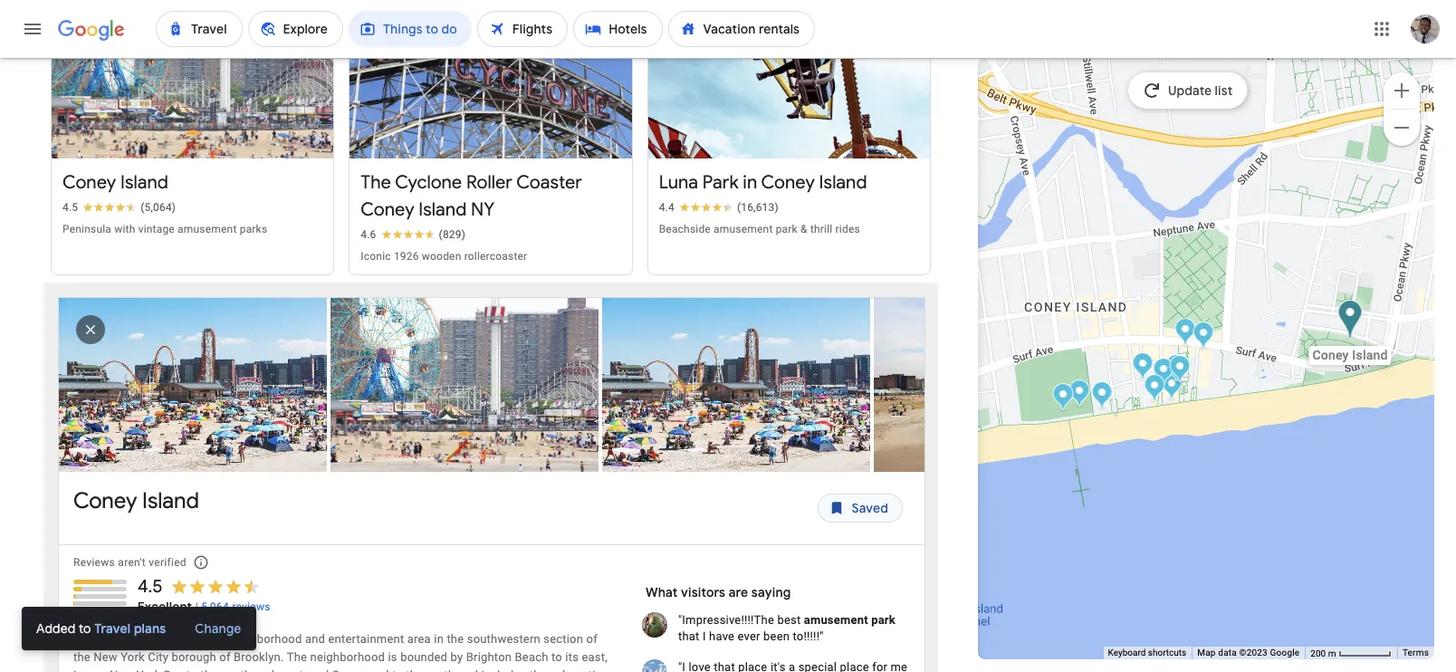 Task type: vqa. For each thing, say whether or not it's contained in the screenshot.
United States button
no



Task type: locate. For each thing, give the bounding box(es) containing it.
island left a
[[110, 633, 143, 646]]

1 horizontal spatial park
[[871, 614, 896, 627]]

&
[[801, 223, 808, 236]]

the up lower
[[73, 651, 90, 664]]

the
[[361, 172, 391, 194], [287, 651, 307, 664]]

west,
[[278, 669, 306, 672]]

0 horizontal spatial the
[[287, 651, 307, 664]]

to
[[79, 620, 91, 637], [552, 651, 562, 664], [187, 669, 197, 672], [392, 669, 403, 672]]

soarin' eagle image
[[1133, 352, 1153, 382]]

and
[[305, 633, 325, 646], [254, 669, 274, 672], [309, 669, 329, 672], [458, 669, 478, 672]]

m
[[1328, 648, 1336, 658]]

1 horizontal spatial 4.5
[[137, 575, 163, 598]]

aren't
[[118, 556, 146, 569]]

north
[[426, 669, 455, 672]]

1 vertical spatial neighborhood
[[310, 651, 385, 664]]

in up "(16,613)"
[[743, 172, 757, 194]]

new up lower
[[94, 651, 118, 664]]

list
[[59, 298, 1146, 490]]

1 vertical spatial in
[[434, 633, 444, 646]]

amusement down "(16,613)"
[[714, 223, 773, 236]]

amusement left 'parks'
[[178, 223, 237, 236]]

includes
[[481, 669, 527, 672]]

0 vertical spatial york
[[121, 651, 145, 664]]

1 vertical spatial park
[[871, 614, 896, 627]]

1 horizontal spatial in
[[743, 172, 757, 194]]

peninsula
[[62, 223, 111, 236]]

deno's wonder wheel amusement park image
[[1162, 372, 1182, 402]]

4.5 inside 4.5 out of 5 stars from 5,064 reviews image
[[62, 201, 78, 214]]

and right west,
[[309, 669, 329, 672]]

i
[[703, 630, 706, 643]]

0 horizontal spatial 4.5
[[62, 201, 78, 214]]

coney up "(16,613)"
[[761, 172, 815, 194]]

in right 'area'
[[434, 633, 444, 646]]

neighborhood
[[227, 633, 302, 646], [310, 651, 385, 664]]

parachute jump image
[[1053, 383, 1074, 413]]

list item
[[59, 298, 331, 472], [331, 298, 602, 472], [602, 298, 874, 472], [874, 298, 1146, 472]]

0 vertical spatial is
[[146, 633, 155, 646]]

the inside the cyclone roller coaster coney island ny
[[361, 172, 391, 194]]

0 horizontal spatial amusement
[[178, 223, 237, 236]]

excellent | 5,064 reviews
[[137, 599, 271, 615]]

the down the bounded
[[406, 669, 423, 672]]

coney island up 4.5 out of 5 stars from 5,064 reviews image
[[62, 172, 168, 194]]

entertainment
[[328, 633, 404, 646]]

0 vertical spatial new
[[94, 651, 118, 664]]

the
[[447, 633, 464, 646], [73, 651, 90, 664], [201, 669, 218, 672], [406, 669, 423, 672], [530, 669, 547, 672]]

amusement
[[178, 223, 237, 236], [714, 223, 773, 236], [804, 614, 868, 627]]

to left the its
[[552, 651, 562, 664]]

york left city at the bottom of page
[[121, 651, 145, 664]]

4.6 out of 5 stars from 829 reviews image
[[361, 228, 466, 242]]

island inside coney island is a peninsular neighborhood and entertainment area in the southwestern section of the new york city borough of brooklyn. the neighborhood is bounded by brighton beach to its east, lower new york bay to the south and west, and gravesend to the north and includes the subsecti
[[110, 633, 143, 646]]

4.5 for 4.5 out of 5 stars from 5,064 reviews. excellent. "element"
[[137, 575, 163, 598]]

new right lower
[[109, 669, 134, 672]]

2 horizontal spatial amusement
[[804, 614, 868, 627]]

cyclone
[[395, 172, 462, 194]]

0 horizontal spatial is
[[146, 633, 155, 646]]

island up (829)
[[419, 199, 467, 221]]

coney up lower
[[73, 633, 107, 646]]

city
[[148, 651, 169, 664]]

verified
[[149, 556, 187, 569]]

close detail image
[[69, 308, 112, 352]]

1 vertical spatial is
[[388, 651, 397, 664]]

0 horizontal spatial park
[[776, 223, 798, 236]]

0 horizontal spatial in
[[434, 633, 444, 646]]

beachside amusement park & thrill rides
[[659, 223, 860, 236]]

0 horizontal spatial neighborhood
[[227, 633, 302, 646]]

©2023
[[1240, 648, 1268, 658]]

new
[[94, 651, 118, 664], [109, 669, 134, 672]]

coney island up aren't
[[73, 488, 199, 515]]

vintage
[[138, 223, 175, 236]]

is left the bounded
[[388, 651, 397, 664]]

amusement inside "impressive!!!!the best amusement park that i have ever been to!!!!!"
[[804, 614, 868, 627]]

is
[[146, 633, 155, 646], [388, 651, 397, 664]]

list
[[1215, 82, 1233, 99]]

of up south
[[219, 651, 231, 664]]

scream zone at luna park in coney island image
[[1144, 374, 1165, 404]]

1 horizontal spatial is
[[388, 651, 397, 664]]

best
[[777, 614, 801, 627]]

200 m
[[1311, 648, 1339, 658]]

its
[[565, 651, 579, 664]]

and down brooklyn.
[[254, 669, 274, 672]]

coney up reviews
[[73, 488, 137, 515]]

iconic
[[361, 250, 391, 263]]

3 list item from the left
[[602, 298, 874, 472]]

coney up 4.6
[[361, 199, 414, 221]]

to inside status
[[79, 620, 91, 637]]

zoom in map image
[[1391, 79, 1413, 101]]

4.5 up the excellent
[[137, 575, 163, 598]]

neighborhood up brooklyn.
[[227, 633, 302, 646]]

map
[[1198, 648, 1216, 658]]

4.5 out of 5 stars from 5,064 reviews image
[[62, 201, 176, 215]]

1 vertical spatial of
[[219, 651, 231, 664]]

0 vertical spatial the
[[361, 172, 391, 194]]

1 horizontal spatial the
[[361, 172, 391, 194]]

1 vertical spatial york
[[137, 669, 161, 672]]

to left travel
[[79, 620, 91, 637]]

thrill
[[810, 223, 833, 236]]

coaster
[[517, 172, 582, 194]]

gravesend
[[332, 669, 389, 672]]

status
[[22, 607, 1435, 650]]

steeplechase park image
[[1069, 379, 1090, 409]]

200 m button
[[1305, 647, 1397, 660]]

the up west,
[[287, 651, 307, 664]]

peninsular
[[168, 633, 224, 646]]

0 vertical spatial 4.5
[[62, 201, 78, 214]]

1 horizontal spatial amusement
[[714, 223, 773, 236]]

of up east,
[[586, 633, 598, 646]]

4.6
[[361, 229, 376, 241]]

island
[[120, 172, 168, 194], [819, 172, 867, 194], [419, 199, 467, 221], [142, 488, 199, 515], [110, 633, 143, 646]]

visitors
[[681, 585, 726, 601]]

amusement up to!!!!!"
[[804, 614, 868, 627]]

coney island
[[62, 172, 168, 194], [73, 488, 199, 515]]

coney
[[62, 172, 116, 194], [761, 172, 815, 194], [361, 199, 414, 221], [73, 488, 137, 515], [73, 633, 107, 646]]

brighton
[[466, 651, 512, 664]]

0 horizontal spatial of
[[219, 651, 231, 664]]

4.5 up peninsula in the top of the page
[[62, 201, 78, 214]]

park
[[703, 172, 739, 194]]

1926
[[394, 250, 419, 263]]

map data ©2023 google
[[1198, 648, 1300, 658]]

status containing added to
[[22, 607, 1435, 650]]

the up 4.6
[[361, 172, 391, 194]]

a
[[158, 633, 165, 646]]

that
[[678, 630, 700, 643]]

east,
[[582, 651, 608, 664]]

island inside the cyclone roller coaster coney island ny
[[419, 199, 467, 221]]

have
[[709, 630, 735, 643]]

borough
[[172, 651, 216, 664]]

the down beach
[[530, 669, 547, 672]]

is left a
[[146, 633, 155, 646]]

beachside
[[659, 223, 711, 236]]

of
[[586, 633, 598, 646], [219, 651, 231, 664]]

neighborhood up gravesend
[[310, 651, 385, 664]]

spook a rama image
[[1166, 354, 1187, 384]]

travel
[[94, 620, 131, 637]]

terms
[[1403, 648, 1429, 658]]

in
[[743, 172, 757, 194], [434, 633, 444, 646]]

1 vertical spatial 4.5
[[137, 575, 163, 598]]

lower
[[73, 669, 106, 672]]

iconic 1926 wooden rollercoaster
[[361, 250, 527, 263]]

by
[[451, 651, 463, 664]]

4.5 inside 4.5 out of 5 stars from 5,064 reviews. excellent. "element"
[[137, 575, 163, 598]]

1 vertical spatial the
[[287, 651, 307, 664]]

1 horizontal spatial of
[[586, 633, 598, 646]]

york down city at the bottom of page
[[137, 669, 161, 672]]

and down by
[[458, 669, 478, 672]]



Task type: describe. For each thing, give the bounding box(es) containing it.
plans
[[134, 620, 166, 637]]

change
[[195, 620, 242, 637]]

coney island history project image
[[1153, 358, 1174, 388]]

in inside coney island is a peninsular neighborhood and entertainment area in the southwestern section of the new york city borough of brooklyn. the neighborhood is bounded by brighton beach to its east, lower new york bay to the south and west, and gravesend to the north and includes the subsecti
[[434, 633, 444, 646]]

coney up 4.5 out of 5 stars from 5,064 reviews image
[[62, 172, 116, 194]]

0 vertical spatial coney island
[[62, 172, 168, 194]]

|
[[195, 601, 198, 614]]

1 vertical spatial coney island
[[73, 488, 199, 515]]

2 list item from the left
[[331, 298, 602, 472]]

island up verified
[[142, 488, 199, 515]]

reviews aren't verified
[[73, 556, 187, 569]]

luna park in coney island image
[[1175, 318, 1196, 348]]

saying
[[752, 585, 791, 601]]

zoom out map image
[[1391, 116, 1413, 138]]

added
[[36, 620, 76, 637]]

4.5 out of 5 stars from 5,064 reviews. excellent. element
[[137, 575, 271, 616]]

4.4 out of 5 stars from 16,613 reviews image
[[659, 201, 779, 215]]

to!!!!!"
[[793, 630, 824, 643]]

island up (5,064)
[[120, 172, 168, 194]]

google
[[1270, 648, 1300, 658]]

4 list item from the left
[[874, 298, 1146, 472]]

map region
[[881, 0, 1456, 664]]

to down the bounded
[[392, 669, 403, 672]]

tony's express image
[[1092, 381, 1113, 411]]

saved button
[[817, 487, 903, 530]]

section
[[544, 633, 583, 646]]

brooklyn.
[[234, 651, 284, 664]]

added to travel plans
[[36, 620, 166, 637]]

200
[[1311, 648, 1326, 658]]

saved
[[852, 500, 888, 517]]

with
[[114, 223, 135, 236]]

update list
[[1169, 82, 1233, 99]]

bounded
[[400, 651, 448, 664]]

area
[[407, 633, 431, 646]]

(5,064)
[[141, 201, 176, 214]]

0 vertical spatial of
[[586, 633, 598, 646]]

keyboard shortcuts button
[[1108, 647, 1187, 659]]

0 vertical spatial in
[[743, 172, 757, 194]]

wooden
[[422, 250, 461, 263]]

travel plans link
[[94, 613, 166, 644]]

4.4
[[659, 201, 675, 214]]

update list button
[[1129, 72, 1248, 109]]

1 list item from the left
[[59, 298, 331, 472]]

coney island is a peninsular neighborhood and entertainment area in the southwestern section of the new york city borough of brooklyn. the neighborhood is bounded by brighton beach to its east, lower new york bay to the south and west, and gravesend to the north and includes the subsecti
[[73, 633, 610, 672]]

circus coaster luna park image
[[1170, 355, 1191, 385]]

the down borough
[[201, 669, 218, 672]]

roller
[[466, 172, 513, 194]]

the cyclone roller coaster coney island ny image
[[1193, 322, 1214, 351]]

excellent
[[137, 599, 192, 615]]

been
[[764, 630, 790, 643]]

are
[[729, 585, 748, 601]]

coney inside coney island is a peninsular neighborhood and entertainment area in the southwestern section of the new york city borough of brooklyn. the neighborhood is bounded by brighton beach to its east, lower new york bay to the south and west, and gravesend to the north and includes the subsecti
[[73, 633, 107, 646]]

reviews aren't verified image
[[179, 541, 223, 585]]

ever
[[738, 630, 760, 643]]

(829)
[[439, 229, 466, 241]]

(16,613)
[[737, 201, 779, 214]]

island up rides
[[819, 172, 867, 194]]

what
[[646, 585, 678, 601]]

luna park in coney island
[[659, 172, 867, 194]]

coney inside the cyclone roller coaster coney island ny
[[361, 199, 414, 221]]

terms link
[[1403, 648, 1429, 658]]

data
[[1218, 648, 1237, 658]]

reviews
[[73, 556, 115, 569]]

keyboard
[[1108, 648, 1146, 658]]

1 horizontal spatial neighborhood
[[310, 651, 385, 664]]

0 vertical spatial neighborhood
[[227, 633, 302, 646]]

5,064
[[201, 601, 229, 614]]

peninsula with vintage amusement parks
[[62, 223, 267, 236]]

rides
[[836, 223, 860, 236]]

what visitors are saying
[[646, 585, 791, 601]]

parks
[[240, 223, 267, 236]]

"impressive!!!!the best amusement park that i have ever been to!!!!!"
[[678, 614, 896, 643]]

the cyclone roller coaster coney island ny
[[361, 172, 582, 221]]

luna
[[659, 172, 698, 194]]

bay
[[164, 669, 184, 672]]

to down borough
[[187, 669, 197, 672]]

"impressive!!!!the
[[678, 614, 774, 627]]

shortcuts
[[1148, 648, 1187, 658]]

coney island element
[[73, 487, 199, 530]]

update
[[1169, 82, 1212, 99]]

main menu image
[[22, 18, 43, 40]]

4.5 for 4.5 out of 5 stars from 5,064 reviews image
[[62, 201, 78, 214]]

change button
[[182, 607, 254, 650]]

south
[[221, 669, 251, 672]]

park inside "impressive!!!!the best amusement park that i have ever been to!!!!!"
[[871, 614, 896, 627]]

0 vertical spatial park
[[776, 223, 798, 236]]

keyboard shortcuts
[[1108, 648, 1187, 658]]

and up west,
[[305, 633, 325, 646]]

5,064 reviews link
[[201, 600, 271, 614]]

beach
[[515, 651, 548, 664]]

reviews
[[232, 601, 271, 614]]

ny
[[471, 199, 495, 221]]

1 vertical spatial new
[[109, 669, 134, 672]]

coney island image
[[1338, 300, 1363, 341]]

the up by
[[447, 633, 464, 646]]

the inside coney island is a peninsular neighborhood and entertainment area in the southwestern section of the new york city borough of brooklyn. the neighborhood is bounded by brighton beach to its east, lower new york bay to the south and west, and gravesend to the north and includes the subsecti
[[287, 651, 307, 664]]

southwestern
[[467, 633, 541, 646]]



